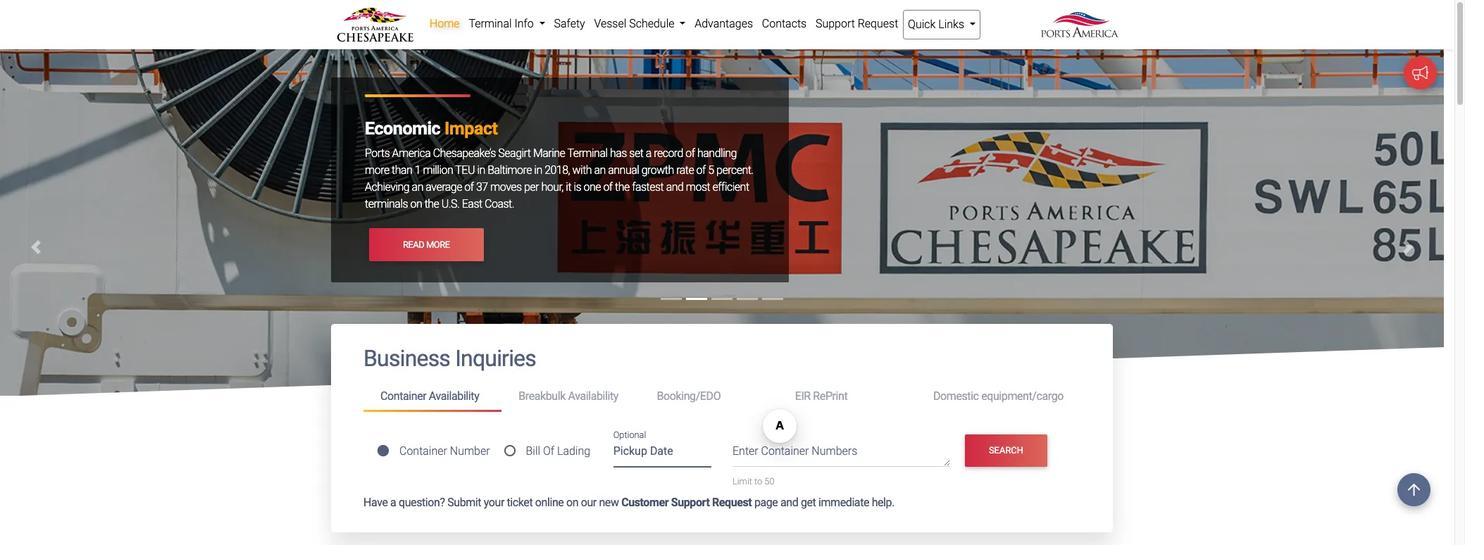 Task type: describe. For each thing, give the bounding box(es) containing it.
than
[[392, 164, 412, 177]]

search button
[[965, 435, 1048, 467]]

have a question? submit your ticket online on our new customer support request page and get immediate help.
[[364, 496, 895, 509]]

efficient
[[713, 181, 749, 194]]

seagirt
[[498, 147, 531, 160]]

more
[[426, 239, 450, 250]]

availability for container availability
[[429, 390, 479, 403]]

eir
[[795, 390, 811, 403]]

1 vertical spatial and
[[781, 496, 799, 509]]

on inside ports america chesapeake's seagirt marine terminal has set a record of handling more than 1 million teu in baltimore in 2018,                         with an annual growth rate of 5 percent. achieving an average of 37 moves per hour, it is one of the fastest and most efficient terminals on the u.s. east coast.
[[410, 198, 422, 211]]

advantages link
[[691, 10, 758, 38]]

safety
[[554, 17, 585, 30]]

limit to 50
[[733, 477, 775, 487]]

breakbulk availability link
[[502, 384, 640, 410]]

container for container availability
[[381, 390, 427, 403]]

0 horizontal spatial an
[[412, 181, 424, 194]]

5
[[708, 164, 714, 177]]

home
[[430, 17, 460, 30]]

1 vertical spatial a
[[390, 496, 396, 509]]

vessel schedule
[[594, 17, 678, 30]]

and inside ports america chesapeake's seagirt marine terminal has set a record of handling more than 1 million teu in baltimore in 2018,                         with an annual growth rate of 5 percent. achieving an average of 37 moves per hour, it is one of the fastest and most efficient terminals on the u.s. east coast.
[[666, 181, 684, 194]]

teu
[[455, 164, 475, 177]]

go to top image
[[1398, 474, 1431, 507]]

optional
[[614, 430, 646, 441]]

bill
[[526, 445, 541, 458]]

enter container numbers
[[733, 445, 858, 458]]

impact
[[445, 119, 498, 139]]

support request
[[816, 17, 899, 30]]

numbers
[[812, 445, 858, 458]]

new
[[599, 496, 619, 509]]

baltimore
[[488, 164, 532, 177]]

1 horizontal spatial support
[[816, 17, 855, 30]]

number
[[450, 445, 490, 458]]

of up rate
[[686, 147, 695, 160]]

eir reprint link
[[779, 384, 917, 410]]

business
[[364, 346, 450, 372]]

rate
[[677, 164, 694, 177]]

breakbulk availability
[[519, 390, 619, 403]]

enter
[[733, 445, 759, 458]]

achieving
[[365, 181, 410, 194]]

chesapeake's
[[433, 147, 496, 160]]

container for container number
[[400, 445, 447, 458]]

america
[[392, 147, 431, 160]]

37
[[476, 181, 488, 194]]

quick
[[908, 18, 936, 31]]

read
[[403, 239, 424, 250]]

lading
[[557, 445, 591, 458]]

one
[[584, 181, 601, 194]]

immediate
[[819, 496, 870, 509]]

container number
[[400, 445, 490, 458]]

marine
[[533, 147, 565, 160]]

ports
[[365, 147, 390, 160]]

container availability
[[381, 390, 479, 403]]

1 horizontal spatial request
[[858, 17, 899, 30]]

question?
[[399, 496, 445, 509]]

ports america chesapeake's seagirt marine terminal has set a record of handling more than 1 million teu in baltimore in 2018,                         with an annual growth rate of 5 percent. achieving an average of 37 moves per hour, it is one of the fastest and most efficient terminals on the u.s. east coast.
[[365, 147, 754, 211]]

terminals
[[365, 198, 408, 211]]

search
[[989, 445, 1024, 456]]

container availability link
[[364, 384, 502, 412]]

business inquiries
[[364, 346, 536, 372]]

1 horizontal spatial on
[[567, 496, 579, 509]]

million
[[423, 164, 453, 177]]

is
[[574, 181, 581, 194]]

links
[[939, 18, 965, 31]]

domestic
[[934, 390, 979, 403]]

availability for breakbulk availability
[[568, 390, 619, 403]]

online
[[535, 496, 564, 509]]

0 horizontal spatial request
[[712, 496, 752, 509]]

2 in from the left
[[534, 164, 542, 177]]

a inside ports america chesapeake's seagirt marine terminal has set a record of handling more than 1 million teu in baltimore in 2018,                         with an annual growth rate of 5 percent. achieving an average of 37 moves per hour, it is one of the fastest and most efficient terminals on the u.s. east coast.
[[646, 147, 652, 160]]

domestic equipment/cargo link
[[917, 384, 1081, 410]]

get
[[801, 496, 816, 509]]

percent.
[[717, 164, 754, 177]]

read more
[[403, 239, 450, 250]]

read more link
[[369, 229, 484, 261]]



Task type: locate. For each thing, give the bounding box(es) containing it.
vessel
[[594, 17, 627, 30]]

terminal
[[469, 17, 512, 30], [568, 147, 608, 160]]

terminal inside ports america chesapeake's seagirt marine terminal has set a record of handling more than 1 million teu in baltimore in 2018,                         with an annual growth rate of 5 percent. achieving an average of 37 moves per hour, it is one of the fastest and most efficient terminals on the u.s. east coast.
[[568, 147, 608, 160]]

1 vertical spatial terminal
[[568, 147, 608, 160]]

of right one on the left of the page
[[604, 181, 613, 194]]

an
[[594, 164, 606, 177], [412, 181, 424, 194]]

request
[[858, 17, 899, 30], [712, 496, 752, 509]]

terminal left info
[[469, 17, 512, 30]]

contacts link
[[758, 10, 812, 38]]

a
[[646, 147, 652, 160], [390, 496, 396, 509]]

1 horizontal spatial a
[[646, 147, 652, 160]]

availability
[[429, 390, 479, 403], [568, 390, 619, 403]]

terminal info link
[[464, 10, 550, 38]]

have
[[364, 496, 388, 509]]

average
[[426, 181, 462, 194]]

record
[[654, 147, 684, 160]]

the down the annual
[[615, 181, 630, 194]]

1 horizontal spatial an
[[594, 164, 606, 177]]

schedule
[[629, 17, 675, 30]]

booking/edo link
[[640, 384, 779, 410]]

0 vertical spatial a
[[646, 147, 652, 160]]

0 horizontal spatial the
[[425, 198, 439, 211]]

east
[[462, 198, 482, 211]]

domestic equipment/cargo
[[934, 390, 1064, 403]]

1
[[415, 164, 421, 177]]

safety link
[[550, 10, 590, 38]]

to
[[755, 477, 763, 487]]

growth
[[642, 164, 674, 177]]

submit
[[448, 496, 481, 509]]

container
[[381, 390, 427, 403], [400, 445, 447, 458], [761, 445, 809, 458]]

of left 37
[[465, 181, 474, 194]]

1 availability from the left
[[429, 390, 479, 403]]

customer
[[622, 496, 669, 509]]

reprint
[[814, 390, 848, 403]]

1 horizontal spatial in
[[534, 164, 542, 177]]

terminal up with
[[568, 147, 608, 160]]

1 vertical spatial request
[[712, 496, 752, 509]]

in up per
[[534, 164, 542, 177]]

0 vertical spatial an
[[594, 164, 606, 177]]

on left our
[[567, 496, 579, 509]]

1 horizontal spatial and
[[781, 496, 799, 509]]

of
[[686, 147, 695, 160], [697, 164, 706, 177], [465, 181, 474, 194], [604, 181, 613, 194]]

an right with
[[594, 164, 606, 177]]

support right customer
[[671, 496, 710, 509]]

eir reprint
[[795, 390, 848, 403]]

0 horizontal spatial on
[[410, 198, 422, 211]]

hour,
[[542, 181, 564, 194]]

1 horizontal spatial availability
[[568, 390, 619, 403]]

on
[[410, 198, 422, 211], [567, 496, 579, 509]]

2 availability from the left
[[568, 390, 619, 403]]

per
[[524, 181, 539, 194]]

container down business
[[381, 390, 427, 403]]

the
[[615, 181, 630, 194], [425, 198, 439, 211]]

limit
[[733, 477, 753, 487]]

0 vertical spatial terminal
[[469, 17, 512, 30]]

handling
[[698, 147, 737, 160]]

and down rate
[[666, 181, 684, 194]]

help.
[[872, 496, 895, 509]]

quick links link
[[903, 10, 981, 39]]

0 vertical spatial request
[[858, 17, 899, 30]]

economic impact
[[365, 119, 498, 139]]

0 horizontal spatial support
[[671, 496, 710, 509]]

an down "1"
[[412, 181, 424, 194]]

1 in from the left
[[477, 164, 485, 177]]

Optional text field
[[614, 440, 712, 468]]

economic
[[365, 119, 441, 139]]

0 horizontal spatial in
[[477, 164, 485, 177]]

container up 50
[[761, 445, 809, 458]]

with
[[573, 164, 592, 177]]

our
[[581, 496, 597, 509]]

contacts
[[762, 17, 807, 30]]

1 vertical spatial the
[[425, 198, 439, 211]]

page
[[755, 496, 778, 509]]

a right set at the left of page
[[646, 147, 652, 160]]

ticket
[[507, 496, 533, 509]]

set
[[630, 147, 644, 160]]

fastest
[[632, 181, 664, 194]]

advantages
[[695, 17, 753, 30]]

0 horizontal spatial a
[[390, 496, 396, 509]]

the left u.s.
[[425, 198, 439, 211]]

1 horizontal spatial the
[[615, 181, 630, 194]]

annual
[[608, 164, 639, 177]]

0 horizontal spatial and
[[666, 181, 684, 194]]

0 horizontal spatial availability
[[429, 390, 479, 403]]

and left get
[[781, 496, 799, 509]]

breakbulk
[[519, 390, 566, 403]]

on right terminals
[[410, 198, 422, 211]]

home link
[[425, 10, 464, 38]]

most
[[686, 181, 710, 194]]

container left number
[[400, 445, 447, 458]]

coast.
[[485, 198, 514, 211]]

1 horizontal spatial terminal
[[568, 147, 608, 160]]

request down limit
[[712, 496, 752, 509]]

0 vertical spatial the
[[615, 181, 630, 194]]

inquiries
[[455, 346, 536, 372]]

has
[[610, 147, 627, 160]]

info
[[515, 17, 534, 30]]

availability right breakbulk
[[568, 390, 619, 403]]

0 vertical spatial and
[[666, 181, 684, 194]]

1 vertical spatial support
[[671, 496, 710, 509]]

equipment/cargo
[[982, 390, 1064, 403]]

vessel schedule link
[[590, 10, 691, 38]]

your
[[484, 496, 505, 509]]

terminal info
[[469, 17, 537, 30]]

more
[[365, 164, 389, 177]]

support right contacts
[[816, 17, 855, 30]]

0 vertical spatial on
[[410, 198, 422, 211]]

1 vertical spatial on
[[567, 496, 579, 509]]

economic engine image
[[0, 50, 1445, 545]]

in
[[477, 164, 485, 177], [534, 164, 542, 177]]

customer support request link
[[622, 496, 752, 509]]

bill of lading
[[526, 445, 591, 458]]

quick links
[[908, 18, 968, 31]]

in right teu
[[477, 164, 485, 177]]

it
[[566, 181, 572, 194]]

request left quick
[[858, 17, 899, 30]]

0 horizontal spatial terminal
[[469, 17, 512, 30]]

support request link
[[812, 10, 903, 38]]

1 vertical spatial an
[[412, 181, 424, 194]]

Enter Container Numbers text field
[[733, 444, 950, 467]]

availability down business inquiries
[[429, 390, 479, 403]]

2018,
[[545, 164, 570, 177]]

support
[[816, 17, 855, 30], [671, 496, 710, 509]]

moves
[[491, 181, 522, 194]]

of
[[543, 445, 555, 458]]

50
[[765, 477, 775, 487]]

a right have
[[390, 496, 396, 509]]

of left 5
[[697, 164, 706, 177]]

0 vertical spatial support
[[816, 17, 855, 30]]



Task type: vqa. For each thing, say whether or not it's contained in the screenshot.
Equipment/Cargo
yes



